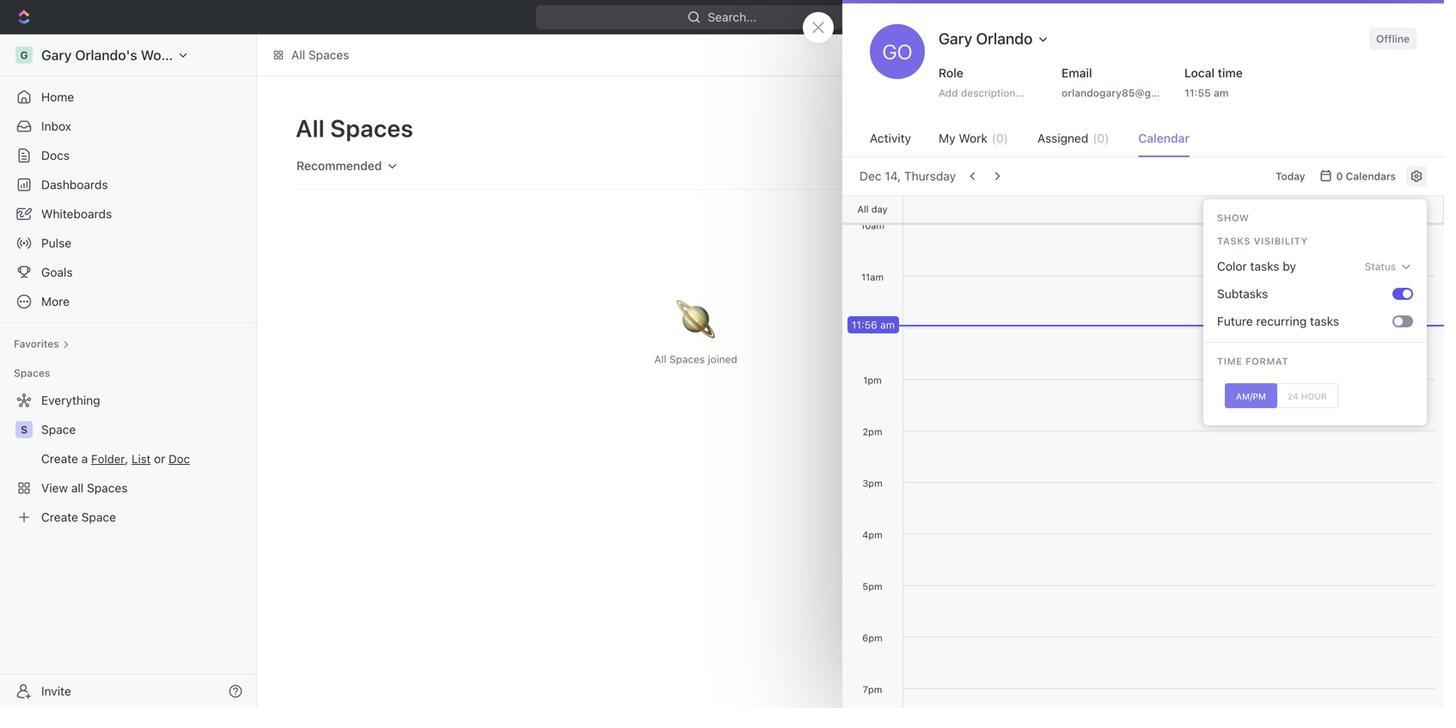 Task type: locate. For each thing, give the bounding box(es) containing it.
all spaces joined
[[654, 353, 738, 365]]

shown
[[1186, 144, 1217, 156]]

activity
[[870, 131, 911, 145]]

pulse link
[[7, 230, 249, 257]]

1 vertical spatial space
[[1178, 189, 1213, 203]]

spaces
[[309, 48, 349, 62], [330, 114, 414, 142], [1196, 120, 1247, 139], [1147, 144, 1183, 156], [670, 353, 705, 365], [14, 367, 50, 379]]

format
[[1246, 356, 1289, 367]]

1pm
[[863, 375, 882, 386]]

tasks left by
[[1251, 259, 1280, 273]]

space, , element
[[1147, 186, 1168, 206], [15, 421, 33, 439]]

all day
[[858, 204, 888, 215]]

3pm
[[863, 478, 883, 489]]

future
[[1217, 314, 1253, 328]]

your
[[1231, 144, 1253, 156]]

subtasks
[[1217, 287, 1268, 301]]

0 vertical spatial space
[[1051, 122, 1086, 136]]

2 horizontal spatial space
[[1178, 189, 1213, 203]]

tasks inside button
[[1310, 314, 1340, 328]]

future recurring tasks button
[[1211, 308, 1393, 335]]

time format
[[1217, 356, 1289, 367]]

go
[[883, 40, 913, 64]]

docs link
[[7, 142, 249, 169]]

goals
[[41, 265, 73, 279]]

goals link
[[7, 259, 249, 286]]

docs
[[41, 148, 70, 163]]

tasks
[[1251, 259, 1280, 273], [1310, 314, 1340, 328]]

local time 11:55 am
[[1185, 66, 1243, 99]]

visible
[[1147, 120, 1193, 139]]

visibility
[[1254, 236, 1308, 247]]

0 horizontal spatial tasks
[[1251, 259, 1280, 273]]

11:55
[[1185, 87, 1211, 99]]

1 horizontal spatial tasks
[[1310, 314, 1340, 328]]

home
[[41, 90, 74, 104]]

1 horizontal spatial space
[[1051, 122, 1086, 136]]

whiteboards link
[[7, 200, 249, 228]]

⌘k
[[883, 10, 901, 24]]

space inside "button"
[[1051, 122, 1086, 136]]

5pm
[[863, 581, 883, 592]]

tasks
[[1217, 236, 1251, 247]]

24 hour
[[1288, 392, 1327, 402]]

1 vertical spatial s
[[21, 424, 28, 436]]

1 horizontal spatial s
[[1154, 190, 1161, 202]]

11am
[[861, 272, 884, 283]]

12pm
[[861, 323, 885, 334]]

work
[[959, 131, 988, 145]]

hour
[[1301, 392, 1327, 402]]

0 horizontal spatial space
[[41, 423, 76, 437]]

subtasks button
[[1211, 280, 1393, 308]]

0 horizontal spatial s
[[21, 424, 28, 436]]

0 vertical spatial s
[[1154, 190, 1161, 202]]

assigned
[[1038, 131, 1089, 145]]

space
[[1051, 122, 1086, 136], [1178, 189, 1213, 203], [41, 423, 76, 437]]

all spaces
[[291, 48, 349, 62], [296, 114, 414, 142]]

dashboards link
[[7, 171, 249, 199]]

sidebar navigation
[[0, 34, 257, 708]]

all
[[291, 48, 305, 62], [296, 114, 325, 142], [858, 204, 869, 215], [654, 353, 667, 365]]

0 horizontal spatial space, , element
[[15, 421, 33, 439]]

favorites
[[14, 338, 59, 350]]

2 vertical spatial space
[[41, 423, 76, 437]]

s
[[1154, 190, 1161, 202], [21, 424, 28, 436]]

1 horizontal spatial space, , element
[[1147, 186, 1168, 206]]

new
[[1023, 122, 1048, 136]]

1 vertical spatial space, , element
[[15, 421, 33, 439]]

role add description...
[[939, 66, 1025, 99]]

4pm
[[863, 530, 883, 541]]

role
[[939, 66, 964, 80]]

1 vertical spatial tasks
[[1310, 314, 1340, 328]]

time
[[1218, 66, 1243, 80]]

tasks down subtasks button
[[1310, 314, 1340, 328]]

new space
[[1023, 122, 1086, 136]]

by
[[1283, 259, 1297, 273]]



Task type: vqa. For each thing, say whether or not it's contained in the screenshot.
Yodoo's -
no



Task type: describe. For each thing, give the bounding box(es) containing it.
recurring
[[1257, 314, 1307, 328]]

visible spaces spaces shown in your left sidebar.
[[1147, 120, 1313, 156]]

left
[[1256, 144, 1272, 156]]

pulse
[[41, 236, 72, 250]]

offline
[[1377, 33, 1410, 45]]

spaces inside sidebar navigation
[[14, 367, 50, 379]]

0 vertical spatial all spaces
[[291, 48, 349, 62]]

tasks visibility
[[1217, 236, 1308, 247]]

s inside navigation
[[21, 424, 28, 436]]

show
[[1217, 212, 1250, 224]]

2pm
[[863, 426, 883, 438]]

am/pm
[[1236, 392, 1266, 402]]

email
[[1062, 66, 1092, 80]]

status
[[1365, 261, 1396, 273]]

calendar
[[1139, 131, 1190, 145]]

home link
[[7, 83, 249, 111]]

time
[[1217, 356, 1243, 367]]

space link
[[41, 416, 246, 444]]

my
[[939, 131, 956, 145]]

add description... button
[[932, 83, 1046, 103]]

day
[[872, 204, 888, 215]]

sidebar.
[[1275, 144, 1313, 156]]

joined
[[708, 353, 738, 365]]

color tasks by
[[1217, 259, 1297, 273]]

search...
[[708, 10, 757, 24]]

email orlandogary85@gmail.com
[[1062, 66, 1196, 99]]

invite
[[41, 684, 71, 699]]

in
[[1220, 144, 1228, 156]]

10am
[[861, 220, 885, 231]]

my work
[[939, 131, 988, 145]]

24
[[1288, 392, 1299, 402]]

1 vertical spatial all spaces
[[296, 114, 414, 142]]

description...
[[961, 87, 1025, 99]]

inbox
[[41, 119, 71, 133]]

0 vertical spatial space, , element
[[1147, 186, 1168, 206]]

whiteboards
[[41, 207, 112, 221]]

orlandogary85@gmail.com
[[1062, 87, 1196, 99]]

space inside "link"
[[41, 423, 76, 437]]

7pm
[[863, 684, 882, 696]]

space, , element inside sidebar navigation
[[15, 421, 33, 439]]

future recurring tasks
[[1217, 314, 1340, 328]]

new space button
[[997, 115, 1096, 143]]

am
[[1214, 87, 1229, 99]]

today button
[[1269, 166, 1313, 187]]

6pm
[[863, 633, 883, 644]]

add
[[939, 87, 958, 99]]

color
[[1217, 259, 1247, 273]]

today
[[1276, 170, 1306, 182]]

inbox link
[[7, 113, 249, 140]]

0 vertical spatial tasks
[[1251, 259, 1280, 273]]

dashboards
[[41, 178, 108, 192]]

favorites button
[[7, 334, 76, 354]]

local
[[1185, 66, 1215, 80]]



